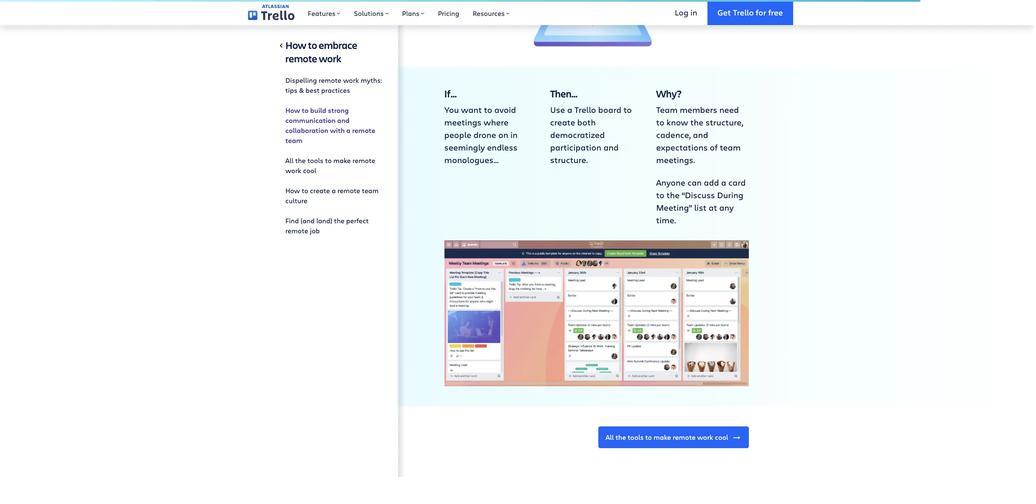 Task type: locate. For each thing, give the bounding box(es) containing it.
make
[[333, 156, 351, 165], [654, 433, 671, 441]]

trello left for
[[733, 7, 754, 17]]

1 horizontal spatial all the tools to make remote work cool
[[606, 433, 728, 441]]

find
[[285, 216, 299, 225]]

all inside "all the tools to make remote work cool"
[[285, 156, 294, 165]]

to inside how to embrace remote work
[[308, 38, 317, 52]]

at
[[709, 202, 717, 213]]

0 vertical spatial tools
[[307, 156, 323, 165]]

how up dispelling
[[285, 38, 307, 52]]

all
[[285, 156, 294, 165], [606, 433, 614, 441]]

2 horizontal spatial and
[[693, 129, 708, 141]]

all the tools to make remote work cool
[[285, 156, 375, 175], [606, 433, 728, 441]]

2 horizontal spatial team
[[720, 142, 741, 153]]

1 horizontal spatial team
[[362, 186, 379, 195]]

0 vertical spatial create
[[550, 117, 575, 128]]

team inside "how to create a remote team culture"
[[362, 186, 379, 195]]

0 vertical spatial in
[[691, 7, 697, 17]]

0 vertical spatial and
[[337, 116, 350, 125]]

drone
[[474, 129, 496, 141]]

the inside "anyone can add a card to the "discuss during meeting" list at any time."
[[667, 190, 680, 201]]

atlassian trello image
[[248, 5, 294, 20]]

pricing
[[438, 9, 459, 18]]

remote
[[285, 52, 317, 65], [319, 76, 341, 84], [352, 126, 375, 135], [353, 156, 375, 165], [337, 186, 360, 195], [285, 226, 308, 235], [673, 433, 696, 441]]

a right use in the right of the page
[[567, 104, 572, 116]]

pricing link
[[431, 0, 466, 25]]

team up perfect
[[362, 186, 379, 195]]

2 vertical spatial how
[[285, 186, 300, 195]]

remote inside find (and land) the perfect remote job
[[285, 226, 308, 235]]

monologues…
[[444, 154, 499, 166]]

0 horizontal spatial cool
[[303, 166, 316, 175]]

endless
[[487, 142, 518, 153]]

structure.
[[550, 154, 588, 166]]

features
[[308, 9, 336, 18]]

to inside then… use a trello board to create both democratized participation and structure.
[[624, 104, 632, 116]]

the inside find (and land) the perfect remote job
[[334, 216, 345, 225]]

0 vertical spatial all
[[285, 156, 294, 165]]

0 horizontal spatial in
[[511, 129, 518, 141]]

strong
[[328, 106, 349, 115]]

all the tools to make remote work cool link
[[285, 152, 385, 179], [599, 427, 749, 448]]

remote inside "how to create a remote team culture"
[[337, 186, 360, 195]]

"discuss
[[682, 190, 715, 201]]

how for how to build strong communication and collaboration with a remote team
[[285, 106, 300, 115]]

1 vertical spatial trello
[[574, 104, 596, 116]]

1 horizontal spatial make
[[654, 433, 671, 441]]

tools
[[307, 156, 323, 165], [628, 433, 644, 441]]

0 horizontal spatial make
[[333, 156, 351, 165]]

members
[[680, 104, 717, 116]]

0 horizontal spatial and
[[337, 116, 350, 125]]

team inside how to build strong communication and collaboration with a remote team
[[285, 136, 302, 145]]

1 horizontal spatial all
[[606, 433, 614, 441]]

0 horizontal spatial create
[[310, 186, 330, 195]]

the
[[690, 117, 704, 128], [295, 156, 306, 165], [667, 190, 680, 201], [334, 216, 345, 225], [616, 433, 626, 441]]

and
[[337, 116, 350, 125], [693, 129, 708, 141], [604, 142, 619, 153]]

how to build strong communication and collaboration with a remote team link
[[285, 102, 385, 149]]

work
[[319, 52, 341, 65], [343, 76, 359, 84], [285, 166, 301, 175], [697, 433, 713, 441]]

free
[[768, 7, 783, 17]]

1 vertical spatial all the tools to make remote work cool link
[[599, 427, 749, 448]]

resources
[[473, 9, 505, 18]]

1 horizontal spatial and
[[604, 142, 619, 153]]

how to create a remote team culture
[[285, 186, 379, 205]]

want
[[461, 104, 482, 116]]

trello up both
[[574, 104, 596, 116]]

how
[[285, 38, 307, 52], [285, 106, 300, 115], [285, 186, 300, 195]]

in right log
[[691, 7, 697, 17]]

trello
[[733, 7, 754, 17], [574, 104, 596, 116]]

collaboration
[[285, 126, 328, 135]]

add
[[704, 177, 719, 188]]

0 horizontal spatial trello
[[574, 104, 596, 116]]

and up expectations at the right
[[693, 129, 708, 141]]

time.
[[656, 215, 676, 226]]

page progress progress bar
[[0, 0, 920, 2]]

and right the participation
[[604, 142, 619, 153]]

1 vertical spatial and
[[693, 129, 708, 141]]

both
[[577, 117, 596, 128]]

how inside how to build strong communication and collaboration with a remote team
[[285, 106, 300, 115]]

1 vertical spatial in
[[511, 129, 518, 141]]

how to embrace remote work
[[285, 38, 357, 65]]

1 vertical spatial cool
[[715, 433, 728, 441]]

team
[[285, 136, 302, 145], [720, 142, 741, 153], [362, 186, 379, 195]]

0 vertical spatial all the tools to make remote work cool link
[[285, 152, 385, 179]]

need
[[720, 104, 739, 116]]

get
[[718, 7, 731, 17]]

a up land)
[[332, 186, 336, 195]]

2 how from the top
[[285, 106, 300, 115]]

get trello for free
[[718, 7, 783, 17]]

a right with
[[346, 126, 351, 135]]

a
[[567, 104, 572, 116], [346, 126, 351, 135], [721, 177, 726, 188], [332, 186, 336, 195]]

and down strong
[[337, 116, 350, 125]]

2 vertical spatial and
[[604, 142, 619, 153]]

a right the add
[[721, 177, 726, 188]]

and inside then… use a trello board to create both democratized participation and structure.
[[604, 142, 619, 153]]

1 vertical spatial make
[[654, 433, 671, 441]]

0 vertical spatial make
[[333, 156, 351, 165]]

create down use in the right of the page
[[550, 117, 575, 128]]

0 horizontal spatial tools
[[307, 156, 323, 165]]

expectations
[[656, 142, 708, 153]]

how down tips
[[285, 106, 300, 115]]

during
[[717, 190, 744, 201]]

1 horizontal spatial in
[[691, 7, 697, 17]]

1 horizontal spatial tools
[[628, 433, 644, 441]]

to inside how to build strong communication and collaboration with a remote team
[[302, 106, 309, 115]]

solutions
[[354, 9, 384, 18]]

and inside why? team members need to know the structure, cadence, and expectations of team meetings.
[[693, 129, 708, 141]]

tips
[[285, 86, 297, 95]]

1 vertical spatial tools
[[628, 433, 644, 441]]

structure,
[[706, 117, 743, 128]]

0 vertical spatial cool
[[303, 166, 316, 175]]

3 how from the top
[[285, 186, 300, 195]]

0 vertical spatial trello
[[733, 7, 754, 17]]

team down collaboration
[[285, 136, 302, 145]]

how inside how to embrace remote work
[[285, 38, 307, 52]]

meeting"
[[656, 202, 692, 213]]

how up the culture
[[285, 186, 300, 195]]

0 vertical spatial how
[[285, 38, 307, 52]]

team inside why? team members need to know the structure, cadence, and expectations of team meetings.
[[720, 142, 741, 153]]

create up land)
[[310, 186, 330, 195]]

how to build strong communication and collaboration with a remote team
[[285, 106, 375, 145]]

1 horizontal spatial trello
[[733, 7, 754, 17]]

create inside "how to create a remote team culture"
[[310, 186, 330, 195]]

how inside "how to create a remote team culture"
[[285, 186, 300, 195]]

plans
[[402, 9, 420, 18]]

in right on
[[511, 129, 518, 141]]

meetings
[[444, 117, 482, 128]]

0 horizontal spatial team
[[285, 136, 302, 145]]

with
[[330, 126, 345, 135]]

0 horizontal spatial all the tools to make remote work cool
[[285, 156, 375, 175]]

1 vertical spatial how
[[285, 106, 300, 115]]

you
[[444, 104, 459, 116]]

1 horizontal spatial cool
[[715, 433, 728, 441]]

1 how from the top
[[285, 38, 307, 52]]

find (and land) the perfect remote job
[[285, 216, 369, 235]]

in
[[691, 7, 697, 17], [511, 129, 518, 141]]

in inside 'log in' link
[[691, 7, 697, 17]]

team right of
[[720, 142, 741, 153]]

1 horizontal spatial create
[[550, 117, 575, 128]]

and inside how to build strong communication and collaboration with a remote team
[[337, 116, 350, 125]]

0 horizontal spatial all
[[285, 156, 294, 165]]

to inside "anyone can add a card to the "discuss during meeting" list at any time."
[[656, 190, 665, 201]]

in inside if… you want to avoid meetings where people drone on in seemingly endless monologues…
[[511, 129, 518, 141]]

1 vertical spatial create
[[310, 186, 330, 195]]

create
[[550, 117, 575, 128], [310, 186, 330, 195]]



Task type: vqa. For each thing, say whether or not it's contained in the screenshot.
REPLY
no



Task type: describe. For each thing, give the bounding box(es) containing it.
a inside "how to create a remote team culture"
[[332, 186, 336, 195]]

myths:
[[361, 76, 382, 84]]

log in
[[675, 7, 697, 17]]

avoid
[[494, 104, 516, 116]]

log in link
[[665, 0, 707, 25]]

log
[[675, 7, 689, 17]]

solutions button
[[347, 0, 395, 25]]

1 horizontal spatial all the tools to make remote work cool link
[[599, 427, 749, 448]]

remote inside how to embrace remote work
[[285, 52, 317, 65]]

team
[[656, 104, 678, 116]]

people
[[444, 129, 471, 141]]

to inside why? team members need to know the structure, cadence, and expectations of team meetings.
[[656, 117, 665, 128]]

create inside then… use a trello board to create both democratized participation and structure.
[[550, 117, 575, 128]]

get trello for free link
[[707, 0, 793, 25]]

a inside "anyone can add a card to the "discuss during meeting" list at any time."
[[721, 177, 726, 188]]

seemingly
[[444, 142, 485, 153]]

0 vertical spatial all the tools to make remote work cool
[[285, 156, 375, 175]]

dispelling
[[285, 76, 317, 84]]

trello inside then… use a trello board to create both democratized participation and structure.
[[574, 104, 596, 116]]

card
[[729, 177, 746, 188]]

to inside if… you want to avoid meetings where people drone on in seemingly endless monologues…
[[484, 104, 492, 116]]

the inside why? team members need to know the structure, cadence, and expectations of team meetings.
[[690, 117, 704, 128]]

culture
[[285, 196, 308, 205]]

dispelling remote work myths: tips & best practices
[[285, 76, 382, 95]]

land)
[[316, 216, 332, 225]]

(and
[[301, 216, 315, 225]]

board
[[598, 104, 622, 116]]

trello inside 'get trello for free' "link"
[[733, 7, 754, 17]]

democratized
[[550, 129, 605, 141]]

to inside "how to create a remote team culture"
[[302, 186, 308, 195]]

build
[[310, 106, 326, 115]]

if… you want to avoid meetings where people drone on in seemingly endless monologues…
[[444, 87, 518, 166]]

can
[[688, 177, 702, 188]]

dispelling remote work myths: tips & best practices link
[[285, 72, 385, 99]]

work inside dispelling remote work myths: tips & best practices
[[343, 76, 359, 84]]

embrace
[[319, 38, 357, 52]]

features button
[[301, 0, 347, 25]]

a inside how to build strong communication and collaboration with a remote team
[[346, 126, 351, 135]]

of
[[710, 142, 718, 153]]

an image of a trello board image
[[444, 240, 749, 387]]

find (and land) the perfect remote job link
[[285, 212, 385, 239]]

participation
[[550, 142, 601, 153]]

job
[[310, 226, 320, 235]]

any
[[719, 202, 734, 213]]

work inside how to embrace remote work
[[319, 52, 341, 65]]

practices
[[321, 86, 350, 95]]

how for how to embrace remote work
[[285, 38, 307, 52]]

list
[[694, 202, 707, 213]]

know
[[667, 117, 688, 128]]

then…
[[550, 87, 578, 101]]

if…
[[444, 87, 457, 101]]

communication
[[285, 116, 336, 125]]

how to create a remote team culture link
[[285, 182, 385, 209]]

remote inside how to build strong communication and collaboration with a remote team
[[352, 126, 375, 135]]

a inside then… use a trello board to create both democratized participation and structure.
[[567, 104, 572, 116]]

how for how to create a remote team culture
[[285, 186, 300, 195]]

resources button
[[466, 0, 517, 25]]

on
[[498, 129, 508, 141]]

best
[[306, 86, 320, 95]]

meetings.
[[656, 154, 695, 166]]

where
[[484, 117, 509, 128]]

work inside "all the tools to make remote work cool"
[[285, 166, 301, 175]]

use
[[550, 104, 565, 116]]

cool inside "all the tools to make remote work cool"
[[303, 166, 316, 175]]

to inside "all the tools to make remote work cool"
[[325, 156, 332, 165]]

perfect
[[346, 216, 369, 225]]

then… use a trello board to create both democratized participation and structure.
[[550, 87, 632, 166]]

1 vertical spatial all the tools to make remote work cool
[[606, 433, 728, 441]]

why?
[[656, 87, 682, 101]]

plans button
[[395, 0, 431, 25]]

why? team members need to know the structure, cadence, and expectations of team meetings.
[[656, 87, 743, 166]]

cadence,
[[656, 129, 691, 141]]

anyone can add a card to the "discuss during meeting" list at any time.
[[656, 177, 746, 226]]

&
[[299, 86, 304, 95]]

for
[[756, 7, 766, 17]]

1 vertical spatial all
[[606, 433, 614, 441]]

remote inside dispelling remote work myths: tips & best practices
[[319, 76, 341, 84]]

how to embrace remote work link
[[285, 38, 385, 69]]

anyone
[[656, 177, 686, 188]]

0 horizontal spatial all the tools to make remote work cool link
[[285, 152, 385, 179]]



